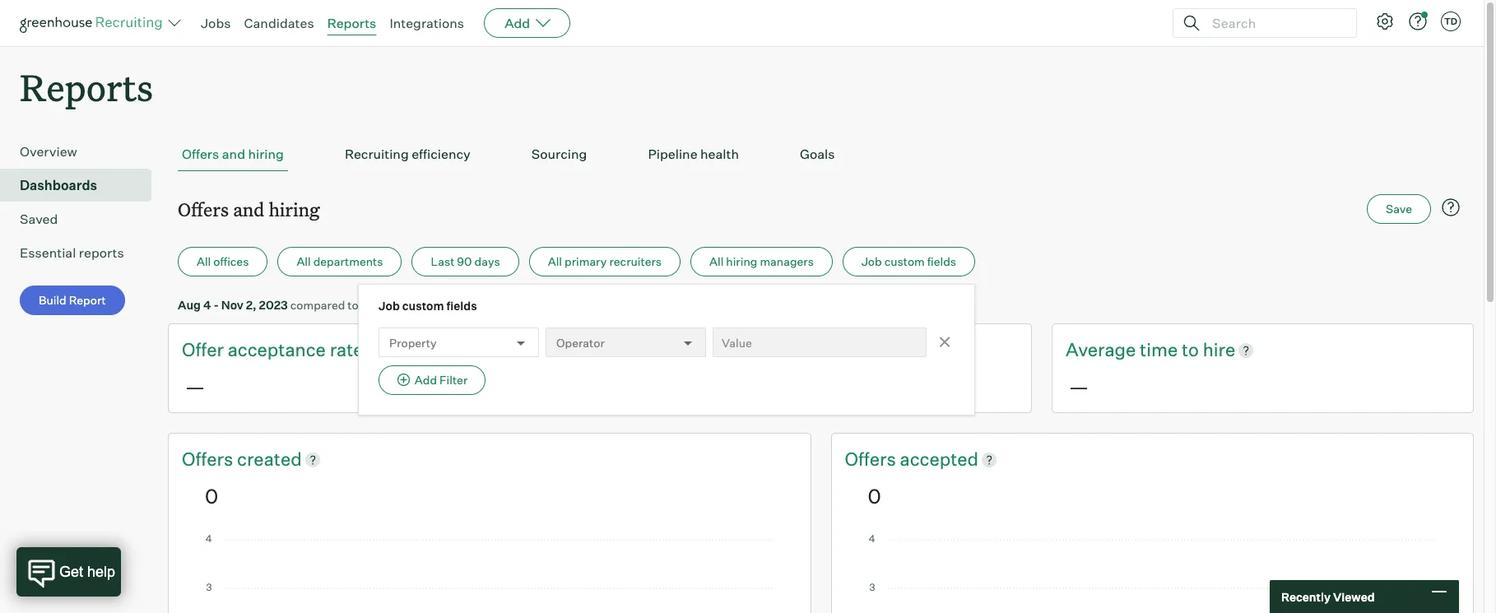 Task type: describe. For each thing, give the bounding box(es) containing it.
rate link
[[330, 338, 364, 363]]

average time to for fill
[[624, 338, 761, 361]]

3,
[[430, 298, 441, 312]]

primary
[[565, 254, 607, 268]]

compared
[[290, 298, 345, 312]]

goals
[[800, 146, 835, 162]]

health
[[700, 146, 739, 162]]

hiring inside tab list
[[248, 146, 284, 162]]

reports
[[79, 245, 124, 261]]

all departments button
[[278, 247, 402, 277]]

1 vertical spatial hiring
[[269, 197, 320, 222]]

dashboards
[[20, 177, 97, 194]]

average time to for hire
[[1066, 338, 1203, 361]]

faq image
[[1441, 198, 1461, 217]]

created link
[[237, 447, 302, 472]]

all for all departments
[[297, 254, 311, 268]]

hire link
[[1203, 338, 1236, 363]]

essential reports
[[20, 245, 124, 261]]

rate
[[330, 338, 364, 361]]

2 2023 from the left
[[443, 298, 472, 312]]

1 aug from the left
[[178, 298, 201, 312]]

offers link for accepted
[[845, 447, 900, 472]]

Search text field
[[1208, 11, 1342, 35]]

dashboards link
[[20, 175, 145, 195]]

0 horizontal spatial job
[[379, 299, 400, 313]]

managers
[[760, 254, 814, 268]]

efficiency
[[412, 146, 471, 162]]

0 for accepted
[[868, 484, 881, 508]]

reports link
[[327, 15, 376, 31]]

td button
[[1438, 8, 1464, 35]]

recruiters
[[609, 254, 662, 268]]

add filter button
[[379, 366, 486, 395]]

all hiring managers button
[[691, 247, 833, 277]]

sourcing button
[[527, 138, 591, 171]]

pipeline
[[648, 146, 698, 162]]

to link for fill
[[740, 338, 761, 363]]

to link for hire
[[1182, 338, 1203, 363]]

property
[[389, 336, 437, 350]]

report
[[69, 293, 106, 307]]

add for add
[[505, 15, 530, 31]]

all primary recruiters button
[[529, 247, 681, 277]]

saved
[[20, 211, 58, 227]]

1 - from the left
[[214, 298, 219, 312]]

0 for created
[[205, 484, 218, 508]]

offers and hiring button
[[178, 138, 288, 171]]

hire
[[1203, 338, 1236, 361]]

configure image
[[1375, 12, 1395, 31]]

1 vertical spatial custom
[[402, 299, 444, 313]]

job custom fields button
[[843, 247, 975, 277]]

recruiting
[[345, 146, 409, 162]]

all departments
[[297, 254, 383, 268]]

filter
[[440, 373, 468, 387]]

save button
[[1367, 194, 1431, 224]]

to for fill
[[740, 338, 757, 361]]

saved link
[[20, 209, 145, 229]]

1 vertical spatial offers and hiring
[[178, 197, 320, 222]]

recently viewed
[[1282, 590, 1375, 604]]

last 90 days button
[[412, 247, 519, 277]]

custom inside button
[[885, 254, 925, 268]]

all primary recruiters
[[548, 254, 662, 268]]

job custom fields inside button
[[862, 254, 956, 268]]

average for fill
[[624, 338, 694, 361]]

save
[[1386, 202, 1412, 216]]

all for all offices
[[197, 254, 211, 268]]

last
[[431, 254, 455, 268]]

essential reports link
[[20, 243, 145, 263]]

build
[[39, 293, 66, 307]]

aug 4 - nov 2, 2023 compared to may 6 - aug 3, 2023
[[178, 298, 472, 312]]

sourcing
[[532, 146, 587, 162]]

fill link
[[761, 338, 781, 363]]

overview link
[[20, 142, 145, 161]]

essential
[[20, 245, 76, 261]]

all hiring managers
[[710, 254, 814, 268]]

4
[[203, 298, 211, 312]]

offers inside button
[[182, 146, 219, 162]]

td
[[1444, 16, 1458, 27]]

last 90 days
[[431, 254, 500, 268]]

1 2023 from the left
[[259, 298, 288, 312]]

xychart image for accepted
[[868, 535, 1437, 613]]

all offices button
[[178, 247, 268, 277]]

Value text field
[[713, 328, 927, 357]]

1 vertical spatial reports
[[20, 63, 153, 111]]

jobs
[[201, 15, 231, 31]]

and inside button
[[222, 146, 245, 162]]



Task type: vqa. For each thing, say whether or not it's contained in the screenshot.
leftmost time
yes



Task type: locate. For each thing, give the bounding box(es) containing it.
4 all from the left
[[710, 254, 724, 268]]

1 horizontal spatial custom
[[885, 254, 925, 268]]

1 vertical spatial add
[[415, 373, 437, 387]]

recruiting efficiency
[[345, 146, 471, 162]]

0 horizontal spatial add
[[415, 373, 437, 387]]

0 horizontal spatial average
[[624, 338, 694, 361]]

add filter
[[415, 373, 468, 387]]

accepted link
[[900, 447, 979, 472]]

1 time from the left
[[698, 338, 736, 361]]

2 average time to from the left
[[1066, 338, 1203, 361]]

pipeline health button
[[644, 138, 743, 171]]

time for hire
[[1140, 338, 1178, 361]]

offers
[[182, 146, 219, 162], [178, 197, 229, 222], [182, 448, 237, 470], [845, 448, 900, 470]]

reports right candidates link
[[327, 15, 376, 31]]

average link for hire
[[1066, 338, 1140, 363]]

add
[[505, 15, 530, 31], [415, 373, 437, 387]]

add for add filter
[[415, 373, 437, 387]]

td button
[[1441, 12, 1461, 31]]

-
[[214, 298, 219, 312], [397, 298, 402, 312]]

0 horizontal spatial 2023
[[259, 298, 288, 312]]

custom
[[885, 254, 925, 268], [402, 299, 444, 313]]

1 vertical spatial job custom fields
[[379, 299, 477, 313]]

offices
[[213, 254, 249, 268]]

1 average link from the left
[[624, 338, 698, 363]]

to link
[[740, 338, 761, 363], [1182, 338, 1203, 363]]

all for all primary recruiters
[[548, 254, 562, 268]]

xychart image for created
[[205, 535, 774, 613]]

1 horizontal spatial job
[[862, 254, 882, 268]]

time for fill
[[698, 338, 736, 361]]

time
[[698, 338, 736, 361], [1140, 338, 1178, 361]]

2 horizontal spatial to
[[1182, 338, 1199, 361]]

2 time from the left
[[1140, 338, 1178, 361]]

2 - from the left
[[397, 298, 402, 312]]

0 horizontal spatial offers link
[[182, 447, 237, 472]]

— for offer
[[185, 374, 205, 399]]

- right 4
[[214, 298, 219, 312]]

xychart image
[[205, 535, 774, 613], [868, 535, 1437, 613]]

tab list containing offers and hiring
[[178, 138, 1464, 171]]

1 horizontal spatial time link
[[1140, 338, 1182, 363]]

job
[[862, 254, 882, 268], [379, 299, 400, 313]]

1 horizontal spatial average
[[1066, 338, 1136, 361]]

fill
[[761, 338, 781, 361]]

2023
[[259, 298, 288, 312], [443, 298, 472, 312]]

build report
[[39, 293, 106, 307]]

candidates link
[[244, 15, 314, 31]]

1 vertical spatial and
[[233, 197, 264, 222]]

may
[[361, 298, 385, 312]]

offer
[[182, 338, 224, 361]]

- right 6
[[397, 298, 402, 312]]

0 horizontal spatial 0
[[205, 484, 218, 508]]

aug left the 3, on the left
[[405, 298, 428, 312]]

average link for fill
[[624, 338, 698, 363]]

0 vertical spatial and
[[222, 146, 245, 162]]

2,
[[246, 298, 257, 312]]

integrations link
[[390, 15, 464, 31]]

created
[[237, 448, 302, 470]]

0 horizontal spatial average link
[[624, 338, 698, 363]]

—
[[185, 374, 205, 399], [1069, 374, 1089, 399]]

2 vertical spatial hiring
[[726, 254, 758, 268]]

all left offices
[[197, 254, 211, 268]]

1 horizontal spatial -
[[397, 298, 402, 312]]

offers and hiring
[[182, 146, 284, 162], [178, 197, 320, 222]]

0 horizontal spatial to
[[348, 298, 359, 312]]

90
[[457, 254, 472, 268]]

average link
[[624, 338, 698, 363], [1066, 338, 1140, 363]]

and
[[222, 146, 245, 162], [233, 197, 264, 222]]

offer link
[[182, 338, 228, 363]]

to
[[348, 298, 359, 312], [740, 338, 757, 361], [1182, 338, 1199, 361]]

all left departments
[[297, 254, 311, 268]]

offers link
[[182, 447, 237, 472], [845, 447, 900, 472]]

2 0 from the left
[[868, 484, 881, 508]]

average
[[624, 338, 694, 361], [1066, 338, 1136, 361]]

1 vertical spatial job
[[379, 299, 400, 313]]

0 horizontal spatial aug
[[178, 298, 201, 312]]

all offices
[[197, 254, 249, 268]]

2023 right the 3, on the left
[[443, 298, 472, 312]]

— for average
[[1069, 374, 1089, 399]]

viewed
[[1333, 590, 1375, 604]]

0 horizontal spatial -
[[214, 298, 219, 312]]

time link for hire
[[1140, 338, 1182, 363]]

0 horizontal spatial fields
[[447, 299, 477, 313]]

3 all from the left
[[548, 254, 562, 268]]

average for hire
[[1066, 338, 1136, 361]]

0 horizontal spatial time link
[[698, 338, 740, 363]]

1 all from the left
[[197, 254, 211, 268]]

1 average time to from the left
[[624, 338, 761, 361]]

0 vertical spatial custom
[[885, 254, 925, 268]]

greenhouse recruiting image
[[20, 13, 168, 33]]

all
[[197, 254, 211, 268], [297, 254, 311, 268], [548, 254, 562, 268], [710, 254, 724, 268]]

0 vertical spatial reports
[[327, 15, 376, 31]]

1 horizontal spatial —
[[1069, 374, 1089, 399]]

departments
[[313, 254, 383, 268]]

1 horizontal spatial to
[[740, 338, 757, 361]]

overview
[[20, 143, 77, 160]]

0 horizontal spatial time
[[698, 338, 736, 361]]

2 average link from the left
[[1066, 338, 1140, 363]]

pipeline health
[[648, 146, 739, 162]]

2 to link from the left
[[1182, 338, 1203, 363]]

0 horizontal spatial average time to
[[624, 338, 761, 361]]

2 all from the left
[[297, 254, 311, 268]]

1 offers link from the left
[[182, 447, 237, 472]]

0 vertical spatial job custom fields
[[862, 254, 956, 268]]

1 horizontal spatial xychart image
[[868, 535, 1437, 613]]

1 horizontal spatial add
[[505, 15, 530, 31]]

1 horizontal spatial average link
[[1066, 338, 1140, 363]]

fields
[[927, 254, 956, 268], [447, 299, 477, 313]]

add button
[[484, 8, 571, 38]]

to left may
[[348, 298, 359, 312]]

candidates
[[244, 15, 314, 31]]

aug left 4
[[178, 298, 201, 312]]

0 vertical spatial fields
[[927, 254, 956, 268]]

offers and hiring inside button
[[182, 146, 284, 162]]

time left the fill
[[698, 338, 736, 361]]

all for all hiring managers
[[710, 254, 724, 268]]

job inside job custom fields button
[[862, 254, 882, 268]]

fields inside button
[[927, 254, 956, 268]]

acceptance link
[[228, 338, 330, 363]]

1 horizontal spatial fields
[[927, 254, 956, 268]]

hiring
[[248, 146, 284, 162], [269, 197, 320, 222], [726, 254, 758, 268]]

average time to
[[624, 338, 761, 361], [1066, 338, 1203, 361]]

to left hire in the bottom right of the page
[[1182, 338, 1199, 361]]

2 aug from the left
[[405, 298, 428, 312]]

build report button
[[20, 286, 125, 315]]

1 average from the left
[[624, 338, 694, 361]]

0 horizontal spatial to link
[[740, 338, 761, 363]]

1 — from the left
[[185, 374, 205, 399]]

time left hire in the bottom right of the page
[[1140, 338, 1178, 361]]

time link
[[698, 338, 740, 363], [1140, 338, 1182, 363]]

1 horizontal spatial job custom fields
[[862, 254, 956, 268]]

accepted
[[900, 448, 979, 470]]

2023 right 2,
[[259, 298, 288, 312]]

1 horizontal spatial 0
[[868, 484, 881, 508]]

1 0 from the left
[[205, 484, 218, 508]]

1 horizontal spatial 2023
[[443, 298, 472, 312]]

1 horizontal spatial aug
[[405, 298, 428, 312]]

goals button
[[796, 138, 839, 171]]

2 offers link from the left
[[845, 447, 900, 472]]

2 — from the left
[[1069, 374, 1089, 399]]

2 average from the left
[[1066, 338, 1136, 361]]

job custom fields
[[862, 254, 956, 268], [379, 299, 477, 313]]

all left primary
[[548, 254, 562, 268]]

1 to link from the left
[[740, 338, 761, 363]]

2 time link from the left
[[1140, 338, 1182, 363]]

all inside button
[[548, 254, 562, 268]]

nov
[[221, 298, 243, 312]]

0 horizontal spatial job custom fields
[[379, 299, 477, 313]]

recruiting efficiency button
[[341, 138, 475, 171]]

1 horizontal spatial average time to
[[1066, 338, 1203, 361]]

integrations
[[390, 15, 464, 31]]

1 horizontal spatial time
[[1140, 338, 1178, 361]]

6
[[387, 298, 395, 312]]

0 vertical spatial add
[[505, 15, 530, 31]]

0 horizontal spatial —
[[185, 374, 205, 399]]

1 horizontal spatial to link
[[1182, 338, 1203, 363]]

add inside add popup button
[[505, 15, 530, 31]]

1 time link from the left
[[698, 338, 740, 363]]

recently
[[1282, 590, 1331, 604]]

0 vertical spatial job
[[862, 254, 882, 268]]

reports down greenhouse recruiting image
[[20, 63, 153, 111]]

time link for fill
[[698, 338, 740, 363]]

time link left fill link at the right of page
[[698, 338, 740, 363]]

acceptance
[[228, 338, 326, 361]]

aug
[[178, 298, 201, 312], [405, 298, 428, 312]]

tab list
[[178, 138, 1464, 171]]

to left the fill
[[740, 338, 757, 361]]

0 vertical spatial offers and hiring
[[182, 146, 284, 162]]

1 xychart image from the left
[[205, 535, 774, 613]]

offer acceptance
[[182, 338, 330, 361]]

1 horizontal spatial reports
[[327, 15, 376, 31]]

0 horizontal spatial custom
[[402, 299, 444, 313]]

offers link for created
[[182, 447, 237, 472]]

0 horizontal spatial xychart image
[[205, 535, 774, 613]]

all left managers at the right top of page
[[710, 254, 724, 268]]

jobs link
[[201, 15, 231, 31]]

2 xychart image from the left
[[868, 535, 1437, 613]]

to for hire
[[1182, 338, 1199, 361]]

1 vertical spatial fields
[[447, 299, 477, 313]]

0 vertical spatial hiring
[[248, 146, 284, 162]]

1 horizontal spatial offers link
[[845, 447, 900, 472]]

time link left the hire link at the right
[[1140, 338, 1182, 363]]

days
[[475, 254, 500, 268]]

0
[[205, 484, 218, 508], [868, 484, 881, 508]]

add inside add filter button
[[415, 373, 437, 387]]

reports
[[327, 15, 376, 31], [20, 63, 153, 111]]

0 horizontal spatial reports
[[20, 63, 153, 111]]



